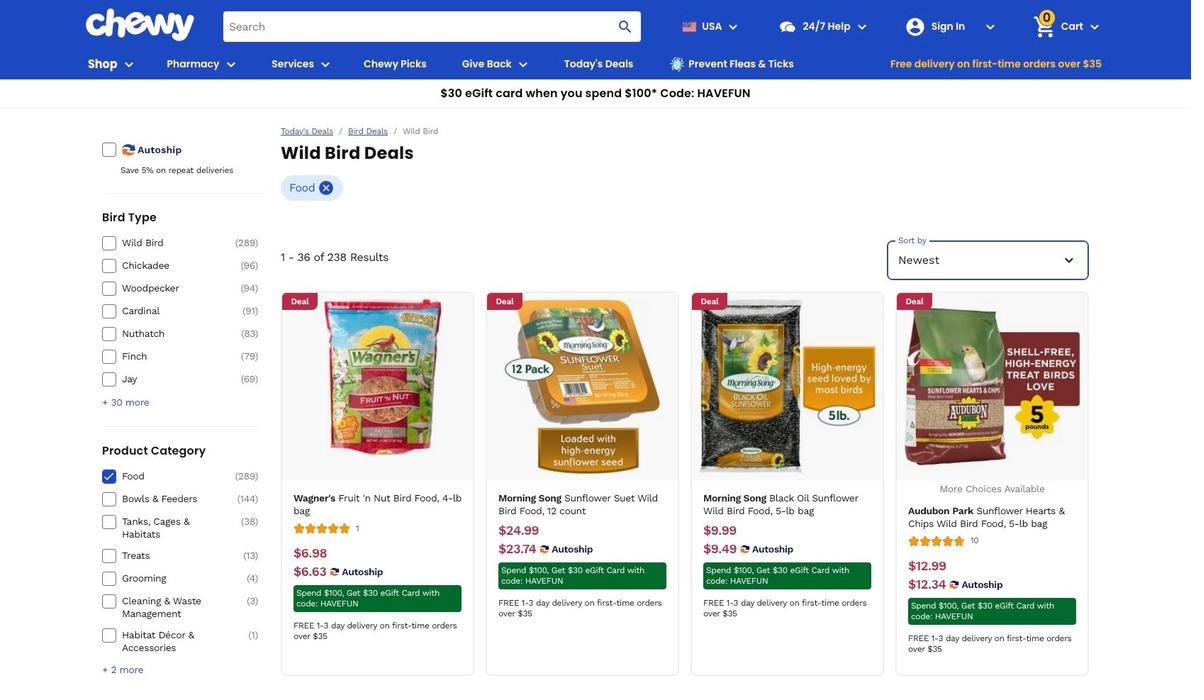 Task type: locate. For each thing, give the bounding box(es) containing it.
change region menu image
[[725, 18, 742, 35]]

chewy support image
[[779, 17, 798, 36]]

menu image
[[317, 56, 334, 73]]

items image
[[1032, 14, 1057, 39]]

audubon park sunflower hearts & chips wild bird food, 5-lb bag image
[[905, 299, 1081, 475]]

help menu image
[[854, 18, 871, 35]]

None text field
[[704, 523, 737, 538], [499, 541, 536, 557], [294, 546, 327, 561], [909, 558, 947, 574], [294, 564, 327, 580], [704, 523, 737, 538], [499, 541, 536, 557], [294, 546, 327, 561], [909, 558, 947, 574], [294, 564, 327, 580]]

submit search image
[[617, 18, 635, 35]]

give back menu image
[[515, 56, 532, 73]]

None text field
[[499, 523, 539, 538], [704, 541, 737, 557], [909, 576, 947, 592], [499, 523, 539, 538], [704, 541, 737, 557], [909, 576, 947, 592]]

menu image
[[120, 56, 137, 73]]

remove image
[[318, 179, 335, 196]]



Task type: vqa. For each thing, say whether or not it's contained in the screenshot.
Help menu icon
yes



Task type: describe. For each thing, give the bounding box(es) containing it.
site banner
[[0, 0, 1192, 109]]

remove element
[[318, 179, 335, 196]]

chewy home image
[[85, 9, 195, 41]]

Search text field
[[223, 11, 642, 42]]

Product search field
[[223, 11, 642, 42]]

account menu image
[[982, 18, 999, 35]]

wagner's fruit 'n nut bird food, 4-lb bag image
[[290, 299, 466, 475]]

morning song black oil sunflower wild bird food, 5-lb bag image
[[700, 299, 876, 475]]

cart menu image
[[1087, 18, 1104, 35]]

pharmacy menu image
[[222, 56, 239, 73]]



